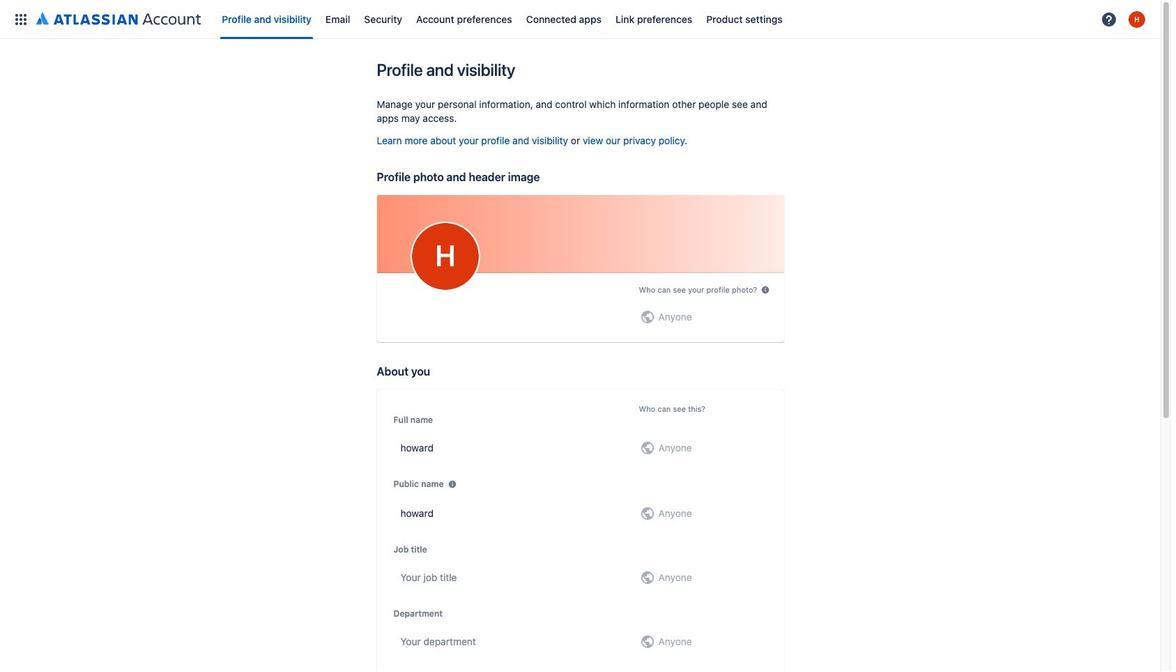 Task type: describe. For each thing, give the bounding box(es) containing it.
help image
[[1101, 11, 1118, 28]]



Task type: locate. For each thing, give the bounding box(es) containing it.
switch to... image
[[13, 11, 29, 28]]

banner
[[0, 0, 1161, 39]]

account image
[[1129, 11, 1146, 28]]

manage profile menu element
[[8, 0, 1097, 39]]



Task type: vqa. For each thing, say whether or not it's contained in the screenshot.
Switch to... image
yes



